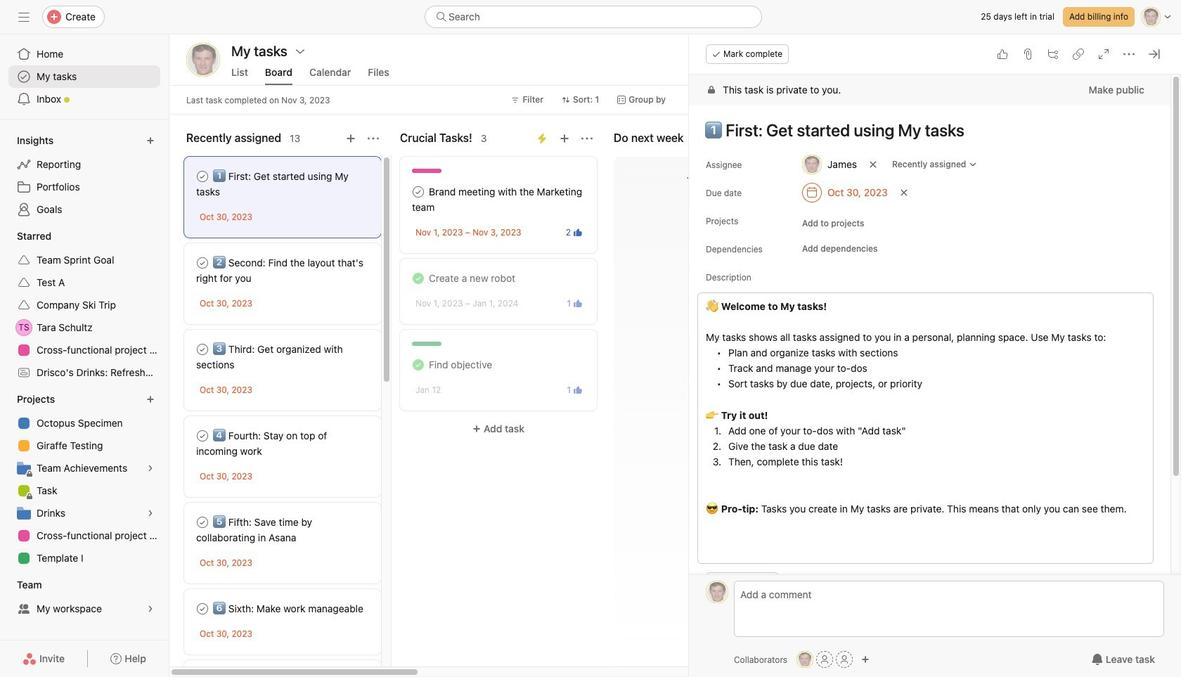 Task type: describe. For each thing, give the bounding box(es) containing it.
hide sidebar image
[[18, 11, 30, 23]]

close details image
[[1149, 49, 1160, 60]]

see details, my workspace image
[[146, 605, 155, 613]]

new insights image
[[146, 136, 155, 145]]

1 completed checkbox from the top
[[410, 270, 427, 287]]

attachments: add a file to this task, 1️⃣ first: get started using my tasks image
[[1022, 49, 1034, 60]]

projects element
[[0, 387, 169, 572]]

1️⃣ first: get started using my tasks dialog
[[689, 34, 1181, 677]]

add subtask image
[[1048, 49, 1059, 60]]

main content inside 1️⃣ first: get started using my tasks dialog
[[689, 75, 1171, 677]]

2 mark complete checkbox from the top
[[194, 428, 211, 444]]

remove assignee image
[[869, 160, 878, 169]]

more section actions image
[[581, 133, 593, 144]]

starred element
[[0, 224, 169, 387]]

add or remove collaborators image
[[861, 655, 870, 664]]

0 likes. click to like this task image
[[997, 49, 1008, 60]]

2 1 like. you liked this task image from the top
[[574, 386, 582, 394]]

1 1 like. you liked this task image from the top
[[574, 299, 582, 308]]

1 mark complete checkbox from the top
[[194, 341, 211, 358]]

full screen image
[[1098, 49, 1110, 60]]



Task type: locate. For each thing, give the bounding box(es) containing it.
0 vertical spatial mark complete image
[[410, 184, 427, 200]]

add task image
[[559, 133, 570, 144]]

2 mark complete image from the top
[[194, 255, 211, 271]]

completed image
[[410, 270, 427, 287], [410, 356, 427, 373]]

1 vertical spatial 1 like. you liked this task image
[[574, 386, 582, 394]]

5 mark complete image from the top
[[194, 600, 211, 617]]

rules for crucial tasks! image
[[536, 133, 548, 144]]

0 vertical spatial completed checkbox
[[410, 270, 427, 287]]

Mark complete checkbox
[[194, 341, 211, 358], [194, 428, 211, 444]]

1 vertical spatial mark complete image
[[194, 514, 211, 531]]

1 vertical spatial completed image
[[410, 356, 427, 373]]

clear due date image
[[900, 188, 908, 197]]

list box
[[425, 6, 762, 28]]

0 vertical spatial mark complete checkbox
[[194, 341, 211, 358]]

global element
[[0, 34, 169, 119]]

more section actions image
[[368, 133, 379, 144]]

Completed checkbox
[[410, 270, 427, 287], [410, 356, 427, 373]]

teams element
[[0, 572, 169, 623]]

1 vertical spatial mark complete checkbox
[[194, 428, 211, 444]]

copy task link image
[[1073, 49, 1084, 60]]

show options image
[[295, 46, 306, 57]]

3 mark complete image from the top
[[194, 341, 211, 358]]

more actions for this task image
[[1124, 49, 1135, 60]]

Mark complete checkbox
[[194, 168, 211, 185], [410, 184, 427, 200], [194, 255, 211, 271], [194, 514, 211, 531], [194, 600, 211, 617]]

insights element
[[0, 128, 169, 224]]

see details, team achievements image
[[146, 464, 155, 473]]

add task image
[[345, 133, 356, 144]]

0 vertical spatial 1 like. you liked this task image
[[574, 299, 582, 308]]

new project or portfolio image
[[146, 395, 155, 404]]

0 horizontal spatial mark complete image
[[194, 514, 211, 531]]

see details, drinks image
[[146, 509, 155, 518]]

Task Name text field
[[696, 114, 1154, 146]]

4 mark complete image from the top
[[194, 428, 211, 444]]

main content
[[689, 75, 1171, 677]]

2 completed image from the top
[[410, 356, 427, 373]]

0 vertical spatial completed image
[[410, 270, 427, 287]]

description document
[[690, 297, 1154, 517]]

1 horizontal spatial mark complete image
[[410, 184, 427, 200]]

1 vertical spatial completed checkbox
[[410, 356, 427, 373]]

1 completed image from the top
[[410, 270, 427, 287]]

2 likes. you liked this task image
[[574, 228, 582, 237]]

1 mark complete image from the top
[[194, 168, 211, 185]]

1 like. you liked this task image
[[574, 299, 582, 308], [574, 386, 582, 394]]

2 completed checkbox from the top
[[410, 356, 427, 373]]

mark complete image
[[194, 168, 211, 185], [194, 255, 211, 271], [194, 341, 211, 358], [194, 428, 211, 444], [194, 600, 211, 617]]

mark complete image
[[410, 184, 427, 200], [194, 514, 211, 531]]



Task type: vqa. For each thing, say whether or not it's contained in the screenshot.
See details, Drinks image
yes



